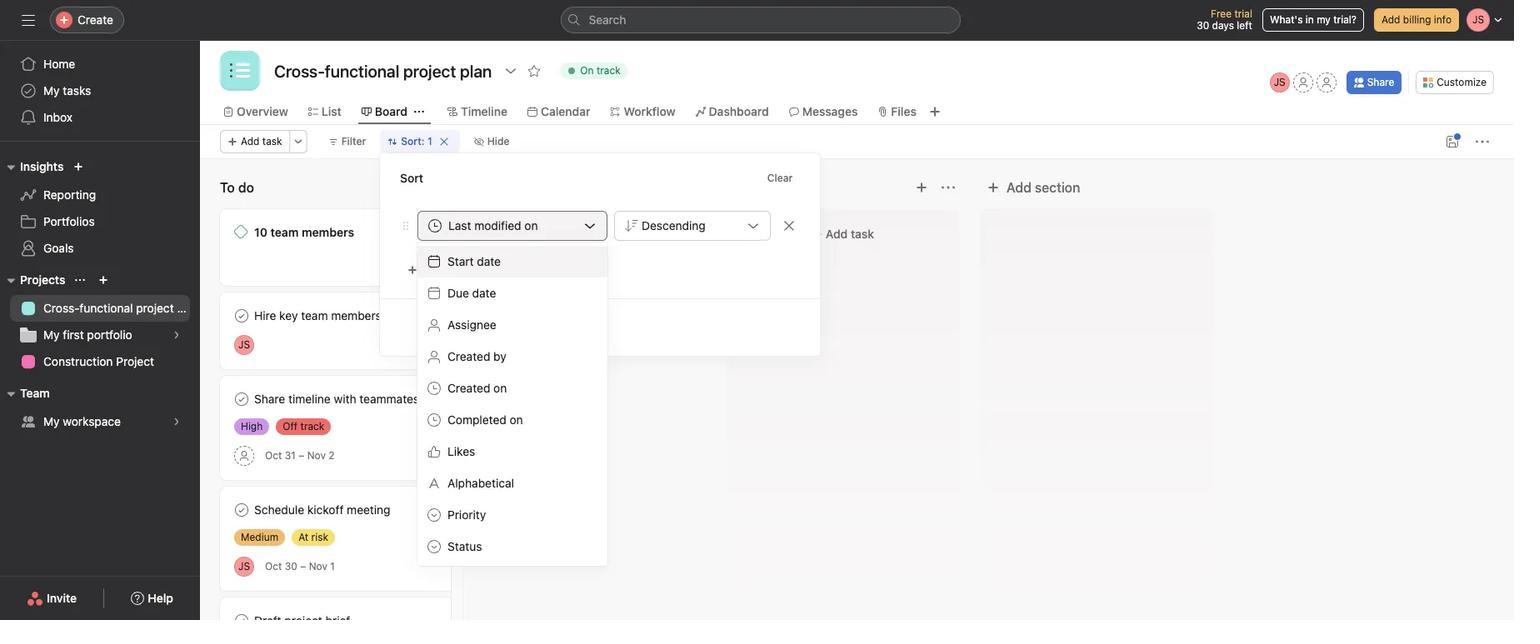 Task type: vqa. For each thing, say whether or not it's contained in the screenshot.
13
no



Task type: describe. For each thing, give the bounding box(es) containing it.
messages
[[802, 104, 858, 118]]

my tasks
[[43, 83, 91, 98]]

– for timeline
[[299, 449, 304, 462]]

nov for timeline
[[307, 449, 326, 462]]

trial?
[[1334, 13, 1357, 26]]

board link
[[362, 103, 408, 121]]

add task for rightmost add task button
[[826, 227, 874, 241]]

see details, my workspace image
[[172, 417, 182, 427]]

what's
[[1270, 13, 1303, 26]]

hide button
[[466, 130, 517, 153]]

first for hire
[[533, 225, 554, 239]]

created for created on
[[448, 381, 490, 395]]

calendar
[[541, 104, 590, 118]]

1 vertical spatial js button
[[234, 335, 254, 355]]

likes
[[448, 444, 475, 458]]

left
[[1237, 19, 1253, 32]]

oct 30 – nov 1
[[265, 560, 335, 573]]

last modified on
[[448, 218, 538, 233]]

team
[[20, 386, 50, 400]]

hide sidebar image
[[22, 13, 35, 27]]

created for created by
[[448, 349, 490, 363]]

project
[[136, 301, 174, 315]]

overview
[[237, 104, 288, 118]]

my first portfolio link
[[10, 322, 190, 348]]

completed image for hire key team members
[[232, 306, 252, 326]]

hire for hire key team members
[[254, 308, 276, 323]]

my for my tasks
[[43, 83, 60, 98]]

0 vertical spatial completed checkbox
[[232, 500, 252, 520]]

date for due date
[[472, 286, 496, 300]]

home
[[43, 57, 75, 71]]

add section
[[1007, 180, 1081, 195]]

status
[[448, 539, 482, 553]]

clear button
[[760, 167, 800, 190]]

sort
[[400, 171, 423, 185]]

trial
[[1235, 8, 1253, 20]]

created by
[[448, 349, 507, 363]]

date for start date
[[477, 254, 501, 268]]

inbox link
[[10, 104, 190, 131]]

calendar link
[[528, 103, 590, 121]]

team button
[[0, 383, 50, 403]]

1 horizontal spatial team
[[301, 308, 328, 323]]

add for add section button
[[1007, 180, 1032, 195]]

kickoff
[[307, 503, 344, 517]]

completed image for hire first 5 members
[[485, 223, 505, 243]]

invite
[[47, 591, 77, 605]]

last
[[448, 218, 471, 233]]

new project or portfolio image
[[99, 275, 109, 285]]

dashboard
[[709, 104, 769, 118]]

help
[[148, 591, 173, 605]]

functional
[[79, 301, 133, 315]]

on track button
[[553, 59, 635, 83]]

share for share timeline with teammates
[[254, 392, 285, 406]]

completed checkbox for hire key team members
[[232, 306, 252, 326]]

0 vertical spatial team
[[270, 225, 299, 239]]

my
[[1317, 13, 1331, 26]]

js for bottom js button
[[238, 560, 250, 572]]

js for the topmost js button
[[1274, 76, 1286, 88]]

completed image for schedule kickoff meeting
[[232, 500, 252, 520]]

add down hire first 5 members at the left of page
[[573, 300, 595, 314]]

sort:
[[401, 135, 425, 148]]

meeting
[[347, 503, 391, 517]]

add task image for to do
[[408, 181, 422, 194]]

info
[[1434, 13, 1452, 26]]

share button
[[1347, 71, 1402, 94]]

tab actions image
[[414, 107, 424, 117]]

reporting link
[[10, 182, 190, 208]]

my tasks link
[[10, 78, 190, 104]]

add to starred image
[[528, 64, 541, 78]]

construction
[[43, 354, 113, 368]]

hide
[[487, 135, 510, 148]]

track for on track
[[597, 64, 621, 77]]

2
[[329, 449, 335, 462]]

add left billing
[[1382, 13, 1401, 26]]

by
[[494, 349, 507, 363]]

on inside dropdown button
[[525, 218, 538, 233]]

add tab image
[[928, 105, 942, 118]]

members for hire key team members
[[331, 308, 382, 323]]

clear image
[[439, 137, 449, 147]]

portfolios link
[[10, 208, 190, 235]]

show options, current sort, top image
[[75, 275, 85, 285]]

projects button
[[0, 270, 65, 290]]

share for share
[[1368, 76, 1395, 88]]

my for my first portfolio
[[43, 328, 60, 342]]

dialog containing sort
[[380, 153, 820, 356]]

start
[[448, 254, 474, 268]]

portfolio
[[87, 328, 132, 342]]

board
[[375, 104, 408, 118]]

global element
[[0, 41, 200, 141]]

modified
[[474, 218, 521, 233]]

5
[[557, 225, 564, 239]]

cross-functional project plan
[[43, 301, 200, 315]]

my for my workspace
[[43, 414, 60, 428]]

2 vertical spatial js button
[[234, 556, 254, 576]]

10 team members
[[254, 225, 354, 239]]

projects element
[[0, 265, 200, 378]]

my workspace link
[[10, 408, 190, 435]]

teams element
[[0, 378, 200, 438]]

off track
[[283, 420, 325, 433]]

31
[[285, 449, 296, 462]]

at
[[298, 531, 309, 543]]

home link
[[10, 51, 190, 78]]

invite button
[[16, 583, 88, 613]]

created on
[[448, 381, 507, 395]]

0 horizontal spatial 1
[[330, 560, 335, 573]]

on for created on
[[494, 381, 507, 395]]

start date menu item
[[418, 246, 608, 278]]

1 inside dropdown button
[[427, 135, 432, 148]]

alphabetical
[[448, 476, 514, 490]]



Task type: locate. For each thing, give the bounding box(es) containing it.
schedule
[[254, 503, 304, 517]]

2 horizontal spatial add task button
[[737, 219, 950, 249]]

add task image
[[408, 181, 422, 194], [915, 181, 929, 194]]

schedule kickoff meeting
[[254, 503, 391, 517]]

js down medium
[[238, 560, 250, 572]]

share
[[1368, 76, 1395, 88], [254, 392, 285, 406]]

1 vertical spatial oct
[[265, 560, 282, 573]]

cross-
[[43, 301, 79, 315]]

clear
[[767, 172, 793, 184]]

2 vertical spatial task
[[598, 300, 621, 314]]

js button up completed icon on the bottom left of page
[[234, 335, 254, 355]]

what's in my trial? button
[[1263, 8, 1364, 32]]

my workspace
[[43, 414, 121, 428]]

on
[[580, 64, 594, 77]]

1 vertical spatial –
[[300, 560, 306, 573]]

1 horizontal spatial 1
[[427, 135, 432, 148]]

created up completed
[[448, 381, 490, 395]]

descending button
[[614, 211, 771, 241]]

present
[[727, 180, 775, 195]]

1 vertical spatial add task
[[826, 227, 874, 241]]

team
[[270, 225, 299, 239], [301, 308, 328, 323]]

1 vertical spatial my
[[43, 328, 60, 342]]

completed checkbox up high
[[232, 389, 252, 409]]

track inside dropdown button
[[597, 64, 621, 77]]

0 vertical spatial js
[[1274, 76, 1286, 88]]

more actions image right save options icon
[[1476, 135, 1489, 148]]

on down "by"
[[494, 381, 507, 395]]

3 my from the top
[[43, 414, 60, 428]]

messages link
[[789, 103, 858, 121]]

completed image up medium
[[232, 500, 252, 520]]

with
[[334, 392, 356, 406]]

oct down medium
[[265, 560, 282, 573]]

0 vertical spatial date
[[477, 254, 501, 268]]

free
[[1211, 8, 1232, 20]]

sort: 1 button
[[380, 130, 460, 153]]

2 vertical spatial my
[[43, 414, 60, 428]]

more section actions image
[[942, 181, 955, 194]]

my down cross-
[[43, 328, 60, 342]]

share inside "share" button
[[1368, 76, 1395, 88]]

0 horizontal spatial share
[[254, 392, 285, 406]]

help button
[[120, 583, 184, 613]]

list image
[[230, 61, 250, 81]]

2 add task image from the left
[[915, 181, 929, 194]]

sort: 1
[[401, 135, 432, 148]]

date right start on the top
[[477, 254, 501, 268]]

1 horizontal spatial share
[[1368, 76, 1395, 88]]

share right completed icon on the bottom left of page
[[254, 392, 285, 406]]

1 vertical spatial completed checkbox
[[232, 306, 252, 326]]

portfolios
[[43, 214, 95, 228]]

show options image
[[505, 64, 518, 78]]

1 horizontal spatial 30
[[1197, 19, 1210, 32]]

1 vertical spatial completed image
[[232, 306, 252, 326]]

members right "5"
[[567, 225, 618, 239]]

oct left 31
[[265, 449, 282, 462]]

new image
[[74, 162, 84, 172]]

0 horizontal spatial add task button
[[220, 130, 290, 153]]

dashboard link
[[696, 103, 769, 121]]

nov for kickoff
[[309, 560, 328, 573]]

cross-functional project plan link
[[10, 295, 200, 322]]

completed milestone image
[[234, 225, 248, 238]]

0 horizontal spatial add task image
[[408, 181, 422, 194]]

first up the construction
[[63, 328, 84, 342]]

js down what's
[[1274, 76, 1286, 88]]

completed on
[[448, 413, 523, 427]]

2 vertical spatial js
[[238, 560, 250, 572]]

0 horizontal spatial hire
[[254, 308, 276, 323]]

hire key team members
[[254, 308, 382, 323]]

hire up start date 'menu item'
[[508, 225, 530, 239]]

add task image down sort: 1 dropdown button
[[408, 181, 422, 194]]

1 my from the top
[[43, 83, 60, 98]]

insights button
[[0, 157, 64, 177]]

Completed checkbox
[[232, 500, 252, 520], [234, 613, 248, 620]]

2 vertical spatial add task button
[[473, 293, 707, 323]]

completed image
[[232, 389, 252, 409]]

on left "5"
[[525, 218, 538, 233]]

created left "by"
[[448, 349, 490, 363]]

hire left key
[[254, 308, 276, 323]]

first for my
[[63, 328, 84, 342]]

2 vertical spatial add task
[[573, 300, 621, 314]]

track for off track
[[301, 420, 325, 433]]

completed image
[[485, 223, 505, 243], [232, 306, 252, 326], [232, 500, 252, 520]]

billing
[[1403, 13, 1432, 26]]

0 vertical spatial js button
[[1270, 73, 1290, 93]]

my inside teams element
[[43, 414, 60, 428]]

1 vertical spatial completed checkbox
[[234, 613, 248, 620]]

hire first 5 members
[[508, 225, 618, 239]]

what's in my trial?
[[1270, 13, 1357, 26]]

due date
[[448, 286, 496, 300]]

hire for hire first 5 members
[[508, 225, 530, 239]]

1 vertical spatial first
[[63, 328, 84, 342]]

members right 10
[[302, 225, 354, 239]]

on track
[[580, 64, 621, 77]]

search list box
[[561, 7, 961, 33]]

2 oct from the top
[[265, 560, 282, 573]]

js button down what's
[[1270, 73, 1290, 93]]

customize button
[[1416, 71, 1494, 94]]

add left section
[[1007, 180, 1032, 195]]

1 horizontal spatial track
[[597, 64, 621, 77]]

nov left 2
[[307, 449, 326, 462]]

task
[[262, 135, 282, 148], [851, 227, 874, 241], [598, 300, 621, 314]]

completed checkbox left key
[[232, 306, 252, 326]]

see details, my first portfolio image
[[172, 330, 182, 340]]

add for rightmost add task button
[[826, 227, 848, 241]]

first inside the projects element
[[63, 328, 84, 342]]

0 vertical spatial on
[[525, 218, 538, 233]]

1 vertical spatial 30
[[285, 560, 297, 573]]

first
[[533, 225, 554, 239], [63, 328, 84, 342]]

team right 10
[[270, 225, 299, 239]]

completed checkbox down medium
[[234, 613, 248, 620]]

nov down risk at left bottom
[[309, 560, 328, 573]]

task for the topmost add task button
[[262, 135, 282, 148]]

0 horizontal spatial add task
[[241, 135, 282, 148]]

0 vertical spatial track
[[597, 64, 621, 77]]

1 vertical spatial js
[[238, 338, 250, 351]]

1 horizontal spatial on
[[510, 413, 523, 427]]

task for rightmost add task button
[[851, 227, 874, 241]]

oct for schedule
[[265, 560, 282, 573]]

my left tasks at top
[[43, 83, 60, 98]]

my inside the projects element
[[43, 328, 60, 342]]

filter button
[[321, 130, 374, 153]]

2 vertical spatial completed image
[[232, 500, 252, 520]]

0 vertical spatial add task button
[[220, 130, 290, 153]]

my inside global element
[[43, 83, 60, 98]]

free trial 30 days left
[[1197, 8, 1253, 32]]

1 vertical spatial created
[[448, 381, 490, 395]]

timeline link
[[448, 103, 508, 121]]

date inside 'menu item'
[[477, 254, 501, 268]]

1 horizontal spatial more actions image
[[1476, 135, 1489, 148]]

team right key
[[301, 308, 328, 323]]

js
[[1274, 76, 1286, 88], [238, 338, 250, 351], [238, 560, 250, 572]]

1
[[427, 135, 432, 148], [330, 560, 335, 573]]

1 add task image from the left
[[408, 181, 422, 194]]

members for hire first 5 members
[[567, 225, 618, 239]]

more actions image left filter dropdown button
[[293, 137, 303, 147]]

30 inside free trial 30 days left
[[1197, 19, 1210, 32]]

1 left clear 'icon'
[[427, 135, 432, 148]]

2 horizontal spatial add task
[[826, 227, 874, 241]]

track right off
[[301, 420, 325, 433]]

–
[[299, 449, 304, 462], [300, 560, 306, 573]]

0 vertical spatial first
[[533, 225, 554, 239]]

1 vertical spatial track
[[301, 420, 325, 433]]

start date
[[448, 254, 501, 268]]

1 vertical spatial add task button
[[737, 219, 950, 249]]

more actions image
[[1476, 135, 1489, 148], [293, 137, 303, 147]]

2 horizontal spatial on
[[525, 218, 538, 233]]

add task down hire first 5 members at the left of page
[[573, 300, 621, 314]]

created
[[448, 349, 490, 363], [448, 381, 490, 395]]

nov
[[307, 449, 326, 462], [309, 560, 328, 573]]

create button
[[50, 7, 124, 33]]

js button down medium
[[234, 556, 254, 576]]

0 vertical spatial hire
[[508, 225, 530, 239]]

add billing info button
[[1374, 8, 1459, 32]]

create
[[78, 13, 113, 27]]

0 vertical spatial completed checkbox
[[485, 223, 505, 243]]

descending
[[642, 218, 706, 233]]

None text field
[[270, 56, 496, 86]]

0 vertical spatial nov
[[307, 449, 326, 462]]

plan
[[177, 301, 200, 315]]

construction project link
[[10, 348, 190, 375]]

completed checkbox up medium
[[232, 500, 252, 520]]

0 horizontal spatial task
[[262, 135, 282, 148]]

1 horizontal spatial hire
[[508, 225, 530, 239]]

completed image up start date 'menu item'
[[485, 223, 505, 243]]

add task down overview
[[241, 135, 282, 148]]

0 vertical spatial share
[[1368, 76, 1395, 88]]

2 created from the top
[[448, 381, 490, 395]]

2 vertical spatial on
[[510, 413, 523, 427]]

workspace
[[63, 414, 121, 428]]

priority
[[448, 508, 486, 522]]

add for the topmost add task button
[[241, 135, 260, 148]]

add task right remove icon
[[826, 227, 874, 241]]

timeline
[[288, 392, 331, 406]]

1 vertical spatial hire
[[254, 308, 276, 323]]

0 horizontal spatial first
[[63, 328, 84, 342]]

1 vertical spatial share
[[254, 392, 285, 406]]

1 down the kickoff
[[330, 560, 335, 573]]

track right on
[[597, 64, 621, 77]]

track
[[597, 64, 621, 77], [301, 420, 325, 433]]

0 vertical spatial my
[[43, 83, 60, 98]]

0 vertical spatial 1
[[427, 135, 432, 148]]

completed checkbox for share timeline with teammates
[[232, 389, 252, 409]]

date right due
[[472, 286, 496, 300]]

1 vertical spatial date
[[472, 286, 496, 300]]

0 vertical spatial add task
[[241, 135, 282, 148]]

1 horizontal spatial add task button
[[473, 293, 707, 323]]

members right key
[[331, 308, 382, 323]]

on
[[525, 218, 538, 233], [494, 381, 507, 395], [510, 413, 523, 427]]

1 vertical spatial task
[[851, 227, 874, 241]]

first left "5"
[[533, 225, 554, 239]]

project
[[116, 354, 154, 368]]

insights element
[[0, 152, 200, 265]]

risk
[[311, 531, 328, 543]]

on for completed on
[[510, 413, 523, 427]]

1 vertical spatial on
[[494, 381, 507, 395]]

section
[[1035, 180, 1081, 195]]

completed checkbox up start date 'menu item'
[[485, 223, 505, 243]]

0 horizontal spatial team
[[270, 225, 299, 239]]

0 horizontal spatial on
[[494, 381, 507, 395]]

inbox
[[43, 110, 73, 124]]

completed
[[448, 413, 507, 427]]

on right completed
[[510, 413, 523, 427]]

2 my from the top
[[43, 328, 60, 342]]

medium
[[241, 531, 278, 543]]

1 horizontal spatial add task
[[573, 300, 621, 314]]

1 horizontal spatial first
[[533, 225, 554, 239]]

completed image left key
[[232, 306, 252, 326]]

0 vertical spatial completed image
[[485, 223, 505, 243]]

0 vertical spatial created
[[448, 349, 490, 363]]

to do
[[220, 180, 254, 195]]

js up completed icon on the bottom left of page
[[238, 338, 250, 351]]

list
[[322, 104, 342, 118]]

0 vertical spatial task
[[262, 135, 282, 148]]

my first portfolio
[[43, 328, 132, 342]]

due
[[448, 286, 469, 300]]

0 vertical spatial oct
[[265, 449, 282, 462]]

add task image left more section actions image
[[915, 181, 929, 194]]

2 horizontal spatial task
[[851, 227, 874, 241]]

0 horizontal spatial 30
[[285, 560, 297, 573]]

in
[[1306, 13, 1314, 26]]

add right remove icon
[[826, 227, 848, 241]]

1 horizontal spatial add task image
[[915, 181, 929, 194]]

0 horizontal spatial more actions image
[[293, 137, 303, 147]]

list link
[[308, 103, 342, 121]]

– right 31
[[299, 449, 304, 462]]

0 horizontal spatial track
[[301, 420, 325, 433]]

js for js button to the middle
[[238, 338, 250, 351]]

last modified on button
[[418, 211, 608, 241]]

share down add billing info button at right top
[[1368, 76, 1395, 88]]

customize
[[1437, 76, 1487, 88]]

add task image for present
[[915, 181, 929, 194]]

reporting
[[43, 188, 96, 202]]

workflow
[[624, 104, 676, 118]]

projects
[[20, 273, 65, 287]]

1 vertical spatial team
[[301, 308, 328, 323]]

off
[[283, 420, 298, 433]]

1 oct from the top
[[265, 449, 282, 462]]

files link
[[878, 103, 917, 121]]

completed checkbox for hire first 5 members
[[485, 223, 505, 243]]

2 vertical spatial completed checkbox
[[232, 389, 252, 409]]

1 vertical spatial 1
[[330, 560, 335, 573]]

oct for share
[[265, 449, 282, 462]]

1 vertical spatial nov
[[309, 560, 328, 573]]

– for kickoff
[[300, 560, 306, 573]]

add task button
[[220, 130, 290, 153], [737, 219, 950, 249], [473, 293, 707, 323]]

– down at
[[300, 560, 306, 573]]

overview link
[[223, 103, 288, 121]]

dialog
[[380, 153, 820, 356]]

1 created from the top
[[448, 349, 490, 363]]

remove image
[[783, 219, 796, 233]]

0 vertical spatial –
[[299, 449, 304, 462]]

filter
[[341, 135, 366, 148]]

key
[[279, 308, 298, 323]]

add
[[1382, 13, 1401, 26], [241, 135, 260, 148], [1007, 180, 1032, 195], [826, 227, 848, 241], [573, 300, 595, 314]]

save options image
[[1446, 135, 1459, 148]]

my down team
[[43, 414, 60, 428]]

add down overview link on the left of the page
[[241, 135, 260, 148]]

assignee
[[448, 318, 497, 332]]

Completed milestone checkbox
[[234, 225, 248, 238]]

0 vertical spatial 30
[[1197, 19, 1210, 32]]

share timeline with teammates
[[254, 392, 419, 406]]

Completed checkbox
[[485, 223, 505, 243], [232, 306, 252, 326], [232, 389, 252, 409]]

my
[[43, 83, 60, 98], [43, 328, 60, 342], [43, 414, 60, 428]]

1 horizontal spatial task
[[598, 300, 621, 314]]

tasks
[[63, 83, 91, 98]]

add task for the topmost add task button
[[241, 135, 282, 148]]



